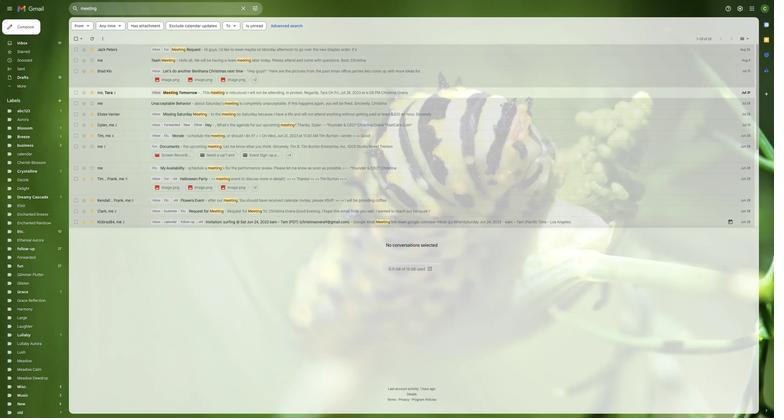 Task type: vqa. For each thing, say whether or not it's contained in the screenshot.
2nd 102, from the bottom
no



Task type: describe. For each thing, give the bounding box(es) containing it.
1 horizontal spatial our
[[256, 123, 262, 127]]

, down brad klo
[[103, 90, 104, 95]]

i down unacceptable.
[[274, 112, 275, 117]]

>> right "thanks!"
[[311, 176, 315, 181]]

fun down my
[[164, 177, 169, 181]]

search
[[291, 23, 303, 28]]

meeting left event
[[216, 176, 230, 181]]

attending,
[[268, 90, 285, 95]]

0 horizontal spatial overa
[[285, 209, 295, 214]]

klobrad84 , me 2
[[97, 219, 125, 224]]

advanced search button
[[269, 21, 305, 31]]

fun up let's
[[164, 47, 169, 51]]

do inside cell
[[172, 69, 177, 74]]

1 for blossom
[[60, 126, 61, 130]]

1 for crystalline
[[60, 169, 61, 173]]

time inside popup button
[[107, 23, 116, 28]]

0 horizontal spatial more
[[260, 176, 269, 181]]

2 inside me 2
[[104, 144, 106, 149]]

, left the what's
[[216, 123, 216, 127]]

1 24, from the left
[[254, 220, 259, 224]]

0 horizontal spatial good
[[296, 209, 306, 214]]

1 horizontal spatial should
[[247, 198, 258, 203]]

activity:
[[408, 387, 420, 391]]

1 horizontal spatial you
[[326, 101, 332, 106]]

a left life
[[285, 112, 287, 117]]

image.png down event
[[228, 185, 246, 190]]

1 7am from the left
[[281, 220, 288, 224]]

the right the what's
[[230, 123, 236, 127]]

request up @
[[228, 209, 242, 214]]

>> down possible.
[[340, 176, 344, 181]]

jun 28 for , or should i do it? > > on wed, jun 21, 2023 at 11:30  am tim burton > wrote: > >> good
[[741, 134, 751, 138]]

i left "it?"
[[244, 133, 245, 138]]

. for . let me know what you think. sincerely, tim b. tim  burton enterprise, inc. 1005 studio street trenton
[[222, 144, 223, 149]]

etc. down "flowers"
[[181, 209, 186, 213]]

christina down received
[[269, 209, 284, 214]]

row containing dylan
[[69, 120, 755, 130]]

up inside cell
[[382, 69, 387, 74]]

etc. left "flowers"
[[164, 198, 170, 202]]

2023 down to:
[[260, 220, 269, 224]]

1 for abc123
[[60, 109, 61, 113]]

labels heading
[[7, 98, 57, 103]]

me left 11
[[119, 176, 124, 181]]

ridiculous!
[[229, 90, 247, 95]]

15 inside the no conversations selected main content
[[407, 267, 410, 271]]

has
[[131, 23, 138, 28]]

2023 right 28,
[[353, 90, 361, 95]]

aug for request
[[741, 47, 747, 51]]

1 horizontal spatial because
[[413, 209, 428, 214]]

0 horizontal spatial on
[[237, 112, 241, 117]]

tim up me 2
[[97, 133, 104, 138]]

follow- inside labels navigation
[[17, 246, 30, 251]]

tim up the kendall
[[97, 176, 104, 181]]

review.
[[261, 166, 273, 170]]

anything
[[327, 112, 341, 117]]

the up event
[[232, 166, 237, 170]]

search mail image
[[71, 4, 80, 13]]

meeting request - hi guys, i'd like to meet maybe on monday afternoon to go over the new  staples order. it's
[[172, 47, 357, 52]]

wanted
[[378, 209, 391, 214]]

>> down soon
[[316, 176, 320, 181]]

1 vertical spatial attend
[[315, 112, 326, 117]]

, down eloise vanian
[[107, 122, 108, 127]]

request down "flowers"
[[189, 209, 203, 214]]

2 7am from the left
[[517, 220, 524, 224]]

1 horizontal spatial up
[[191, 220, 195, 224]]

meadow link
[[17, 358, 32, 363]]

.. for kendall
[[111, 198, 113, 203]]

to right like
[[231, 47, 234, 52]]

2 inside me , tara 2
[[114, 91, 116, 95]]

28,
[[347, 90, 352, 95]]

will right we on the top left
[[201, 58, 206, 63]]

me right clark
[[108, 209, 114, 213]]

kendall .. frank , me 5
[[97, 198, 134, 203]]

delight
[[17, 186, 29, 191]]

jul for row containing dylan
[[743, 123, 747, 127]]

be left the fired.
[[339, 101, 344, 106]]

i left hope
[[322, 209, 323, 214]]

ago
[[430, 387, 436, 391]]

of for 23
[[705, 37, 708, 41]]

me down the dylan , me 2
[[106, 133, 111, 138]]

advanced search options image
[[250, 3, 261, 14]]

meeting up let's
[[162, 58, 176, 63]]

documents
[[160, 144, 180, 149]]

grace reflection link
[[17, 298, 46, 303]]

burton for >>
[[327, 176, 339, 181]]

5 inside kendall .. frank , me 5
[[132, 198, 134, 202]]

, left or on the top left
[[225, 133, 226, 138]]

11 row from the top
[[69, 173, 755, 195]]

be left having
[[207, 58, 211, 63]]

1 vertical spatial in
[[270, 176, 273, 181]]

2 vertical spatial at
[[299, 133, 303, 138]]

row containing eloise vanian
[[69, 109, 755, 120]]

0 vertical spatial and
[[297, 58, 303, 63]]

0 vertical spatial come
[[304, 58, 314, 63]]

2 horizontal spatial you
[[360, 209, 367, 214]]

glisten
[[17, 281, 29, 286]]

, left "this"
[[201, 90, 202, 95]]

0 horizontal spatial on
[[262, 133, 267, 138]]

old left invitation:
[[199, 220, 203, 224]]

0 vertical spatial &
[[344, 123, 346, 127]]

a left team
[[225, 58, 227, 63]]

+2 for -
[[253, 78, 257, 82]]

0 vertical spatial upcoming
[[263, 123, 280, 127]]

happens
[[299, 101, 314, 106]]

meet.google.com/osw-
[[398, 220, 437, 224]]

meeting down ridiculous!
[[225, 101, 239, 106]]

jul for 11th row from the bottom
[[742, 101, 747, 105]]

grace for grace link
[[17, 290, 28, 294]]

no
[[386, 243, 392, 248]]

row containing brad klo
[[69, 66, 755, 87]]

0 vertical spatial good
[[361, 133, 370, 138]]

invites,
[[300, 198, 312, 203]]

28 for inbox missing saturday meeting - to the meeting on saturday because i have a life and will not attend  anything without getting paid at least $200 an hour. sincerely
[[747, 112, 751, 116]]

tim down soon
[[320, 176, 326, 181]]

1 vertical spatial &
[[367, 166, 370, 170]]

meadow calm
[[17, 367, 41, 372]]

me down "vanian"
[[109, 122, 114, 127]]

follow link to manage storage image
[[428, 266, 433, 272]]

without
[[342, 112, 355, 117]]

2 gb from the left
[[411, 267, 416, 271]]

starred
[[17, 49, 30, 54]]

sincerely, inside cell
[[273, 144, 289, 149]]

finds
[[351, 209, 359, 214]]

jul 28 for me
[[742, 101, 751, 105]]

image.png down the party
[[195, 185, 213, 190]]

(christinaovera9@gmail.com)
[[300, 220, 350, 224]]

me 2
[[97, 144, 106, 149]]

0 vertical spatial schedule
[[188, 133, 203, 138]]

enchanted rainbow
[[17, 221, 51, 225]]

1 vertical spatial know
[[298, 166, 307, 170]]

harmony
[[17, 307, 33, 312]]

0 vertical spatial *founder
[[327, 123, 343, 127]]

any time
[[99, 23, 116, 28]]

details
[[407, 392, 417, 396]]

image.png down let's
[[162, 77, 180, 82]]

1 23 from the left
[[700, 37, 704, 41]]

11:30
[[304, 133, 312, 138]]

no conversations selected main content
[[69, 17, 760, 414]]

28 for etc. my availability - schedule a meeting > for the performance review. please let me know as soon  as possible. > -- *founder & ceo* christina
[[747, 166, 751, 170]]

the left new
[[313, 47, 319, 52]]

upcoming inside cell
[[190, 144, 207, 149]]

meeting up invitation:
[[210, 209, 224, 214]]

>> right detail!).
[[287, 176, 291, 181]]

meeting up unacceptable
[[163, 90, 178, 95]]

at for least
[[378, 112, 381, 117]]

reach
[[396, 209, 406, 214]]

meeting down 'need'
[[208, 166, 222, 170]]

0 horizontal spatial our
[[217, 198, 223, 203]]

inbox inside inbox missing saturday meeting - to the meeting on saturday because i have a life and will not attend  anything without getting paid at least $200 an hour. sincerely
[[152, 112, 160, 116]]

all,
[[189, 58, 194, 63]]

i right well. at the left of page
[[376, 209, 377, 214]]

halloween party - >> meeting event to discuss more in detail!). >> >> thanks! >> >> tim  burton >> >
[[180, 176, 347, 181]]

from
[[307, 69, 315, 74]]

snoozed
[[17, 58, 32, 63]]

christina right pm
[[381, 90, 397, 95]]

is
[[246, 23, 249, 28]]

burton for enterprise,
[[309, 144, 320, 149]]

meet
[[367, 220, 375, 224]]

2 as from the left
[[322, 166, 326, 170]]

27 for follow-up
[[58, 247, 61, 251]]

breeze link
[[17, 134, 30, 139]]

1 vertical spatial please
[[274, 166, 286, 170]]

0 vertical spatial ceo*
[[347, 123, 357, 127]]

calendar link
[[17, 152, 32, 156]]

me right the let
[[292, 166, 297, 170]]

is unread
[[246, 23, 263, 28]]

1 horizontal spatial do
[[246, 133, 250, 138]]

support image
[[726, 5, 732, 12]]

dewdrop
[[33, 376, 48, 381]]

event sign-up.eml
[[250, 153, 281, 158]]

frank for tim
[[107, 176, 117, 181]]

1 vertical spatial have
[[259, 198, 267, 203]]

1 horizontal spatial tara
[[320, 90, 328, 95]]

. for . you should have received calendar invites, please rsvp.  >> >> i will be providing coffee
[[238, 198, 239, 203]]

1 inside the last account activity: 1 hour ago details terms · privacy · program policies
[[421, 387, 422, 391]]

0 vertical spatial please
[[272, 58, 284, 63]]

if
[[288, 101, 291, 106]]

meeting left link
[[376, 220, 390, 224]]

enchanted breeze
[[17, 212, 48, 217]]

fun inside fun documents - the upcoming meeting . let me know what you think. sincerely, tim b. tim  burton enterprise, inc. 1005 studio street trenton
[[152, 144, 157, 148]]

etc. up documents
[[164, 134, 170, 138]]

morale
[[172, 133, 184, 138]]

are
[[279, 69, 284, 74]]

large link
[[17, 315, 27, 320]]

tomorrow
[[179, 90, 197, 95]]

dreamy
[[17, 195, 31, 200]]

0 vertical spatial attend
[[285, 58, 296, 63]]

maybe
[[245, 47, 256, 52]]

meeting up the "hello"
[[172, 47, 186, 52]]

car?.eml
[[220, 153, 235, 158]]

15 row from the top
[[69, 227, 755, 238]]

calendar inside labels navigation
[[17, 152, 32, 156]]

compose
[[17, 25, 34, 29]]

be up finds
[[354, 198, 358, 203]]

1 vertical spatial *founder
[[351, 166, 366, 170]]

aug 4
[[742, 58, 751, 62]]

>> right the party
[[212, 176, 215, 181]]

christina down pm
[[372, 101, 387, 106]]

with inside cell
[[388, 69, 395, 74]]

0 horizontal spatial should
[[232, 133, 243, 138]]

old left "flowers"
[[174, 198, 178, 202]]

28 for invitation: surfing @ sat jun 24, 2023 6am - 7am (pdt) (christinaovera9@gmail.com) - google meet meeting link meet.google.com/osw-mkcb-jyz whensaturday jun 24,  2023 ⋅ 6am – 7am (pacific time - los angeles
[[747, 220, 751, 224]]

1 as from the left
[[308, 166, 312, 170]]

large
[[17, 315, 27, 320]]

1 vertical spatial not
[[308, 112, 314, 117]]

aurora for lullaby aurora
[[30, 341, 42, 346]]

cell for ..
[[151, 176, 728, 192]]

the left 'past'
[[316, 69, 322, 74]]

row containing klobrad84
[[69, 217, 755, 227]]

for down car?.eml
[[226, 166, 231, 170]]

elixir link
[[17, 203, 25, 208]]

ethereal aurora
[[17, 238, 44, 243]]

1005
[[348, 144, 356, 149]]

0 vertical spatial aurora
[[17, 117, 29, 122]]

meeting left to:
[[248, 209, 262, 214]]

28 for morale - schedule the meeting , or should i do it? > > on wed, jun 21, 2023 at 11:30  am tim burton > wrote: > >> good
[[747, 134, 751, 138]]

office
[[341, 69, 351, 74]]

0 horizontal spatial is
[[226, 90, 228, 95]]

me down jack
[[97, 58, 103, 63]]

tim right am
[[319, 133, 325, 138]]

me down brad on the left top of the page
[[97, 90, 103, 95]]

(pdt)
[[289, 220, 299, 224]]

meeting up 21,
[[281, 123, 295, 127]]

1 28 from the top
[[747, 101, 751, 105]]

10 row from the top
[[69, 163, 755, 173]]

jul 31 for 4th row from the top
[[742, 90, 751, 95]]

aug 26
[[741, 47, 751, 51]]

1 vertical spatial is
[[240, 101, 242, 106]]

will up thanks,
[[302, 112, 307, 117]]

0 horizontal spatial dylan
[[97, 122, 107, 127]]

4 jun 28 from the top
[[741, 177, 751, 181]]

4 inside tim , me 4
[[112, 134, 114, 138]]

me up the eloise
[[97, 101, 103, 106]]

new
[[320, 47, 327, 52]]

2 jun 28 from the top
[[741, 144, 751, 148]]

1 vertical spatial blossom
[[31, 160, 46, 165]]

meadow for meadow calm
[[17, 367, 32, 372]]

1 for grace
[[60, 290, 61, 294]]

dazzle
[[17, 177, 29, 182]]

etc. inside etc. my availability - schedule a meeting > for the performance review. please let me know as soon  as possible. > -- *founder & ceo* christina
[[152, 166, 158, 170]]

flowers
[[181, 198, 194, 203]]

3 inside "clark , me 3"
[[115, 209, 116, 213]]

advanced search
[[271, 23, 303, 28]]

agenda
[[237, 123, 249, 127]]

2 · from the left
[[410, 398, 411, 402]]

1 vertical spatial this
[[334, 209, 340, 214]]

meet
[[235, 47, 244, 52]]

thanks,
[[298, 123, 311, 127]]

invitation: surfing @ sat jun 24, 2023 6am - 7am (pdt) (christinaovera9@gmail.com) - google meet meeting link meet.google.com/osw-mkcb-jyz whensaturday jun 24,  2023 ⋅ 6am – 7am (pacific time - los angeles
[[206, 220, 571, 224]]

meeting left or on the top left
[[211, 133, 225, 138]]

request up all,
[[187, 47, 201, 52]]

2 23 from the left
[[709, 37, 712, 41]]

follow-up link
[[17, 246, 35, 251]]

>> right wrote:
[[356, 133, 360, 138]]

fired.
[[345, 101, 354, 106]]

more image
[[100, 36, 106, 41]]

10
[[58, 229, 61, 234]]

0 vertical spatial 4
[[749, 58, 751, 62]]

enchanted for enchanted breeze
[[17, 212, 36, 217]]

aurora for ethereal aurora
[[32, 238, 44, 243]]

meeting left later in the left of the page
[[237, 58, 251, 63]]

>> up email
[[340, 198, 344, 203]]

forwarded inside the no conversations selected main content
[[164, 123, 180, 127]]

me right klobrad84
[[117, 219, 122, 224]]

1 vertical spatial schedule
[[188, 166, 204, 170]]

0 vertical spatial burton
[[326, 133, 338, 138]]

come inside cell
[[372, 69, 381, 74]]

no conversations selected
[[386, 243, 438, 248]]

at for 6:08
[[362, 90, 365, 95]]

google
[[353, 220, 366, 224]]

2 24, from the left
[[487, 220, 492, 224]]

0 horizontal spatial with
[[314, 58, 322, 63]]

will down 'fri,'
[[333, 101, 338, 106]]

wrote:
[[342, 133, 352, 138]]

jul 31 for row containing brad klo
[[743, 69, 751, 73]]

behavior
[[176, 101, 191, 106]]

will up completely
[[250, 90, 255, 95]]

misc.
[[17, 384, 27, 389]]

me down 11
[[125, 198, 131, 203]]

0 vertical spatial sincerely,
[[354, 101, 371, 106]]

0 vertical spatial this
[[292, 101, 298, 106]]

unread
[[250, 23, 263, 28]]

, left 11
[[117, 176, 118, 181]]

lullaby for lullaby aurora
[[17, 341, 29, 346]]

let
[[224, 144, 229, 149]]

cherish blossom
[[17, 160, 46, 165]]

other
[[194, 123, 203, 127]]

flowers event - after our meeting . you should have received calendar invites, please rsvp.  >> >> i will be providing coffee
[[181, 198, 387, 203]]

regards,
[[305, 90, 320, 95]]

2 row from the top
[[69, 55, 755, 66]]

for right agenda
[[250, 123, 255, 127]]

, down "clark , me 3"
[[115, 219, 116, 224]]

christina up parties
[[351, 58, 366, 63]]

glimmer flutter
[[17, 272, 44, 277]]

a up the party
[[205, 166, 207, 170]]

enterprise,
[[321, 144, 340, 149]]

sincerely
[[416, 112, 432, 117]]

1 saturday from the left
[[177, 112, 192, 117]]

meeting up saturday's
[[211, 90, 225, 95]]

a inside cell
[[217, 153, 219, 158]]

, up me 2
[[104, 133, 105, 138]]

0 vertical spatial not
[[256, 90, 262, 95]]

the right are
[[285, 69, 291, 74]]

, right the kendall
[[123, 198, 124, 203]]

b.
[[297, 144, 301, 149]]

new inside labels navigation
[[17, 402, 25, 406]]

>> right "rsvp."
[[336, 198, 339, 203]]

meeting left you
[[224, 198, 238, 203]]

grace for grace reflection
[[17, 298, 28, 303]]

jul for row containing eloise vanian
[[742, 112, 747, 116]]

for up sat
[[242, 209, 247, 214]]

know inside cell
[[236, 144, 245, 149]]

4 28 from the top
[[747, 144, 751, 148]]

me inside cell
[[230, 144, 235, 149]]

1 vertical spatial ceo*
[[371, 166, 380, 170]]

2 inside 'klobrad84 , me 2'
[[123, 220, 125, 224]]

gmail image
[[17, 3, 47, 14]]

cell for 2
[[151, 144, 728, 160]]

0 vertical spatial more
[[396, 69, 405, 74]]

–
[[514, 220, 516, 224]]

0 horizontal spatial event
[[195, 198, 204, 203]]

to left go
[[295, 47, 298, 52]]

inbox inside inbox meeting tomorrow - , this meeting is ridiculous! i will not be attending, in protest. regards,  tara on fri, jul 28, 2023 at 6:08 pm christina overa
[[152, 90, 160, 95]]



Task type: locate. For each thing, give the bounding box(es) containing it.
3 cell from the top
[[151, 176, 728, 192]]

etc. my availability - schedule a meeting > for the performance review. please let me know as soon  as possible. > -- *founder & ceo* christina
[[152, 166, 397, 170]]

1 grace from the top
[[17, 290, 28, 294]]

christina down getting
[[358, 123, 373, 127]]

conversations
[[393, 243, 420, 248]]

meadow
[[17, 358, 32, 363], [17, 367, 32, 372], [17, 376, 32, 381]]

privacy
[[399, 398, 410, 402]]

0 vertical spatial because
[[258, 112, 273, 117]]

+2 button for -
[[253, 77, 257, 82]]

1 enchanted from the top
[[17, 212, 36, 217]]

this
[[292, 101, 298, 106], [334, 209, 340, 214]]

jul 28 for eloise vanian
[[742, 112, 751, 116]]

more left ideas
[[396, 69, 405, 74]]

about
[[195, 101, 205, 106]]

1
[[697, 37, 698, 41], [60, 109, 61, 113], [60, 126, 61, 130], [60, 135, 61, 139], [60, 169, 61, 173], [60, 195, 61, 199], [60, 290, 61, 294], [60, 333, 61, 337], [421, 387, 422, 391], [60, 410, 61, 415]]

for down after
[[204, 209, 209, 214]]

2 cell from the top
[[151, 144, 728, 160]]

should
[[232, 133, 243, 138], [247, 198, 258, 203]]

tim right b.
[[301, 144, 308, 149]]

jun 28 for > for the performance review. please let me know as soon  as possible. > -- *founder & ceo* christina
[[741, 166, 751, 170]]

time
[[107, 23, 116, 28], [236, 69, 243, 74]]

inbox link
[[17, 41, 27, 46]]

3 row from the top
[[69, 66, 755, 87]]

main menu image
[[6, 5, 13, 12]]

2 6am from the left
[[505, 220, 513, 224]]

meeting up the what's
[[222, 112, 236, 117]]

jun 28
[[741, 134, 751, 138], [741, 144, 751, 148], [741, 166, 751, 170], [741, 177, 751, 181], [741, 198, 751, 202], [741, 209, 751, 213], [741, 220, 751, 224]]

3 28 from the top
[[747, 134, 751, 138]]

1 vertical spatial our
[[217, 198, 223, 203]]

1 vertical spatial aurora
[[32, 238, 44, 243]]

6 28 from the top
[[747, 177, 751, 181]]

2 horizontal spatial overa
[[398, 90, 408, 95]]

meadow down lush link
[[17, 358, 32, 363]]

upcoming down other
[[190, 144, 207, 149]]

burton up enterprise,
[[326, 133, 338, 138]]

+2 for more
[[253, 185, 257, 189]]

0 vertical spatial event
[[250, 153, 259, 158]]

cherish blossom link
[[17, 160, 46, 165]]

1 vertical spatial sincerely,
[[273, 144, 289, 149]]

inbox inside labels navigation
[[17, 41, 27, 46]]

cell containing halloween party
[[151, 176, 728, 192]]

0 horizontal spatial up
[[30, 246, 35, 251]]

1 horizontal spatial as
[[322, 166, 326, 170]]

frank right the kendall
[[114, 198, 123, 203]]

6 jun 28 from the top
[[741, 209, 751, 213]]

1 +2 button from the top
[[253, 77, 257, 82]]

2 27 from the top
[[58, 264, 61, 268]]

least
[[382, 112, 390, 117]]

not up completely
[[256, 90, 262, 95]]

updates
[[202, 23, 217, 28]]

overa up (pdt)
[[285, 209, 295, 214]]

enchanted down elixir
[[17, 212, 36, 217]]

1 vertical spatial meadow
[[17, 367, 32, 372]]

burton
[[326, 133, 338, 138], [309, 144, 320, 149], [327, 176, 339, 181]]

None checkbox
[[73, 58, 79, 63], [73, 90, 79, 95], [73, 101, 79, 106], [73, 133, 79, 138], [73, 208, 79, 214], [73, 58, 79, 63], [73, 90, 79, 95], [73, 101, 79, 106], [73, 133, 79, 138], [73, 208, 79, 214]]

rainbow
[[37, 221, 51, 225]]

2 +2 button from the top
[[253, 185, 257, 190]]

0 vertical spatial follow-up
[[181, 220, 195, 224]]

0 horizontal spatial know
[[236, 144, 245, 149]]

0 vertical spatial ..
[[105, 176, 107, 181]]

1 vertical spatial burton
[[309, 144, 320, 149]]

at right paid
[[378, 112, 381, 117]]

street
[[369, 144, 379, 149]]

dylan
[[97, 122, 107, 127], [312, 123, 321, 127]]

1 horizontal spatial 4
[[749, 58, 751, 62]]

jun
[[277, 133, 284, 138], [741, 134, 747, 138], [741, 144, 747, 148], [741, 166, 747, 170], [741, 177, 747, 181], [741, 198, 747, 202], [741, 209, 747, 213], [247, 220, 253, 224], [480, 220, 486, 224], [741, 220, 747, 224]]

on left 'fri,'
[[329, 90, 334, 95]]

0 horizontal spatial sincerely,
[[273, 144, 289, 149]]

grace down grace link
[[17, 298, 28, 303]]

0 vertical spatial enchanted
[[17, 212, 36, 217]]

None checkbox
[[73, 36, 79, 41], [73, 47, 79, 52], [73, 68, 79, 74], [73, 112, 79, 117], [73, 122, 79, 128], [73, 144, 79, 149], [73, 165, 79, 171], [73, 176, 79, 182], [73, 198, 79, 203], [73, 219, 79, 225], [73, 36, 79, 41], [73, 47, 79, 52], [73, 68, 79, 74], [73, 112, 79, 117], [73, 122, 79, 128], [73, 144, 79, 149], [73, 165, 79, 171], [73, 176, 79, 182], [73, 198, 79, 203], [73, 219, 79, 225]]

0 vertical spatial cell
[[151, 68, 728, 85]]

row
[[69, 44, 755, 55], [69, 55, 755, 66], [69, 66, 755, 87], [69, 87, 755, 98], [69, 98, 755, 109], [69, 109, 755, 120], [69, 120, 755, 130], [69, 130, 755, 141], [69, 141, 755, 163], [69, 163, 755, 173], [69, 173, 755, 195], [69, 195, 755, 206], [69, 206, 755, 217], [69, 217, 755, 227], [69, 227, 755, 238]]

1 horizontal spatial come
[[372, 69, 381, 74]]

0 horizontal spatial this
[[292, 101, 298, 106]]

0 vertical spatial should
[[232, 133, 243, 138]]

out
[[407, 209, 412, 214]]

burton down am
[[309, 144, 320, 149]]

more down review.
[[260, 176, 269, 181]]

0 vertical spatial breeze
[[17, 134, 30, 139]]

overa
[[398, 90, 408, 95], [374, 123, 384, 127], [285, 209, 295, 214]]

2 jul 28 from the top
[[742, 112, 751, 116]]

on
[[329, 90, 334, 95], [262, 133, 267, 138]]

what's
[[217, 123, 229, 127]]

tara down klo
[[105, 90, 113, 95]]

not up hey - , what's the agenda for our upcoming meeting ? thanks, dylan -- *founder &  ceo* christina overa *fastcars.com*
[[308, 112, 314, 117]]

breeze down blossom link
[[17, 134, 30, 139]]

1 horizontal spatial on
[[257, 47, 261, 52]]

fun left documents
[[152, 144, 157, 148]]

0 horizontal spatial in
[[270, 176, 273, 181]]

pm
[[375, 90, 381, 95]]

to right event
[[242, 176, 245, 181]]

you left well. at the left of page
[[360, 209, 367, 214]]

1 horizontal spatial 5
[[132, 198, 134, 202]]

9 row from the top
[[69, 141, 755, 163]]

toggle split pane mode image
[[740, 36, 746, 41]]

0 horizontal spatial come
[[304, 58, 314, 63]]

christina down "trenton"
[[381, 166, 397, 170]]

completely
[[243, 101, 262, 106]]

jul for 4th row from the top
[[742, 90, 747, 95]]

to:
[[263, 209, 268, 214]]

from button
[[71, 22, 94, 30]]

2 +2 from the top
[[253, 185, 257, 189]]

1 for dreamy cascade
[[60, 195, 61, 199]]

image.png down availability
[[162, 185, 180, 190]]

lush link
[[17, 350, 25, 355]]

etc. up ethereal
[[17, 229, 24, 234]]

enchanted for enchanted rainbow
[[17, 221, 36, 225]]

26
[[747, 47, 751, 51]]

5 inside labels navigation
[[60, 402, 61, 406]]

up inside labels navigation
[[30, 246, 35, 251]]

0 horizontal spatial tara
[[105, 90, 113, 95]]

None search field
[[69, 2, 263, 15]]

4 row from the top
[[69, 87, 755, 98]]

gb right 0.11
[[396, 267, 401, 271]]

to button
[[223, 22, 241, 30]]

3 jun 28 from the top
[[741, 166, 751, 170]]

0 vertical spatial new
[[184, 123, 190, 127]]

ceo*
[[347, 123, 357, 127], [371, 166, 380, 170]]

1 horizontal spatial *founder
[[351, 166, 366, 170]]

etc. inside labels navigation
[[17, 229, 24, 234]]

0 horizontal spatial &
[[344, 123, 346, 127]]

image.png down "next"
[[228, 77, 246, 82]]

will up email
[[347, 198, 353, 203]]

1 horizontal spatial overa
[[374, 123, 384, 127]]

inbox inside inbox let's do another benihana christmas next time - *hey guys!* *here are the pictures from the past xmas office parties lets  come up with more ideas for
[[152, 69, 160, 73]]

jun 28 for to: christina overa good evening, i hope this email  finds you well. i wanted to reach out because i'
[[741, 209, 751, 213]]

for
[[416, 69, 421, 74], [250, 123, 255, 127], [226, 166, 231, 170], [204, 209, 209, 214], [242, 209, 247, 214]]

12 row from the top
[[69, 195, 755, 206]]

1 cell from the top
[[151, 68, 728, 85]]

1 horizontal spatial sincerely,
[[354, 101, 371, 106]]

*hey
[[247, 69, 255, 74]]

blossom link
[[17, 126, 33, 131]]

0 horizontal spatial 3
[[60, 385, 61, 389]]

0 vertical spatial in
[[286, 90, 289, 95]]

me , tara 2
[[97, 90, 116, 95]]

our right agenda
[[256, 123, 262, 127]]

2 enchanted from the top
[[17, 221, 36, 225]]

0 vertical spatial blossom
[[17, 126, 33, 131]]

gb left used
[[411, 267, 416, 271]]

in left detail!).
[[270, 176, 273, 181]]

1 vertical spatial +2 button
[[253, 185, 257, 190]]

0 vertical spatial jul 31
[[743, 69, 751, 73]]

row containing kendall
[[69, 195, 755, 206]]

0 vertical spatial 5
[[132, 198, 134, 202]]

0 vertical spatial jul 28
[[742, 101, 751, 105]]

me down tim , me 4
[[97, 144, 103, 149]]

policies
[[426, 398, 437, 402]]

halloween
[[180, 176, 198, 181]]

dreamy cascade link
[[17, 195, 48, 200]]

tim .. frank , me 11
[[97, 176, 128, 181]]

you right again,
[[326, 101, 332, 106]]

0 vertical spatial on
[[257, 47, 261, 52]]

up down ethereal aurora
[[30, 246, 35, 251]]

, up klobrad84
[[106, 209, 107, 213]]

you inside cell
[[256, 144, 262, 149]]

3 meadow from the top
[[17, 376, 32, 381]]

row containing clark
[[69, 206, 755, 217]]

frank left 11
[[107, 176, 117, 181]]

lullaby down lullaby link
[[17, 341, 29, 346]]

0 vertical spatial 27
[[58, 247, 61, 251]]

7 28 from the top
[[747, 198, 751, 202]]

lush
[[17, 350, 25, 355]]

1 horizontal spatial gb
[[411, 267, 416, 271]]

business inside labels navigation
[[17, 143, 33, 148]]

trenton
[[380, 144, 393, 149]]

8 row from the top
[[69, 130, 755, 141]]

1 row from the top
[[69, 44, 755, 55]]

14 row from the top
[[69, 217, 755, 227]]

2 inside the dylan , me 2
[[115, 123, 117, 127]]

*fastcars.com*
[[385, 123, 412, 127]]

6am right ⋅
[[505, 220, 513, 224]]

28 for flowers event - after our meeting . you should have received calendar invites, please rsvp.  >> >> i will be providing coffee
[[747, 198, 751, 202]]

the down morale
[[183, 144, 189, 149]]

mkcb-
[[437, 220, 448, 224]]

0 vertical spatial +2
[[253, 78, 257, 82]]

angeles
[[558, 220, 571, 224]]

blossom up breeze link
[[17, 126, 33, 131]]

i right ridiculous!
[[248, 90, 249, 95]]

3 inside labels navigation
[[60, 385, 61, 389]]

0 horizontal spatial gb
[[396, 267, 401, 271]]

soon
[[313, 166, 321, 170]]

1 23 of 23
[[697, 37, 712, 41]]

jun 28 for . you should have received calendar invites, please rsvp.  >> >> i will be providing coffee
[[741, 198, 751, 202]]

tab list
[[760, 17, 775, 399]]

attend
[[285, 58, 296, 63], [315, 112, 326, 117]]

28 for request for meeting - request for meeting to: christina overa good evening, i hope this email  finds you well. i wanted to reach out because i'
[[747, 209, 751, 213]]

1 vertical spatial breeze
[[37, 212, 48, 217]]

. left you
[[238, 198, 239, 203]]

4 down 26
[[749, 58, 751, 62]]

clear search image
[[238, 3, 249, 14]]

1 vertical spatial good
[[296, 209, 306, 214]]

5 row from the top
[[69, 98, 755, 109]]

1 jun 28 from the top
[[741, 134, 751, 138]]

0 vertical spatial on
[[329, 90, 334, 95]]

1 +2 from the top
[[253, 78, 257, 82]]

meeting
[[237, 58, 251, 63], [211, 90, 225, 95], [225, 101, 239, 106], [222, 112, 236, 117], [281, 123, 295, 127], [211, 133, 225, 138], [208, 144, 222, 149], [208, 166, 222, 170], [216, 176, 230, 181], [224, 198, 238, 203]]

1 gb from the left
[[396, 267, 401, 271]]

0 horizontal spatial time
[[107, 23, 116, 28]]

breeze up rainbow
[[37, 212, 48, 217]]

labels navigation
[[0, 17, 69, 418]]

crystalline
[[17, 169, 37, 174]]

.. for tim
[[105, 176, 107, 181]]

detail!).
[[274, 176, 286, 181]]

1 horizontal spatial of
[[705, 37, 708, 41]]

row containing jack peters
[[69, 44, 755, 55]]

invitation:
[[206, 220, 222, 224]]

1 horizontal spatial .
[[238, 198, 239, 203]]

the
[[313, 47, 319, 52], [285, 69, 291, 74], [316, 69, 322, 74], [215, 112, 221, 117], [230, 123, 236, 127], [204, 133, 210, 138], [183, 144, 189, 149], [232, 166, 237, 170]]

calendar inside button
[[185, 23, 201, 28]]

lullaby aurora link
[[17, 341, 42, 346]]

be up unacceptable behavior - about saturday's meeting is completely unacceptable. if this happens again,  you will be fired. sincerely, christina
[[263, 90, 267, 95]]

business inside the no conversations selected main content
[[164, 209, 177, 213]]

calendar event image
[[728, 219, 734, 225]]

2 vertical spatial burton
[[327, 176, 339, 181]]

5 28 from the top
[[747, 166, 751, 170]]

i up email
[[345, 198, 346, 203]]

new up old link
[[17, 402, 25, 406]]

1 vertical spatial follow-
[[17, 246, 30, 251]]

*founder down 'studio'
[[351, 166, 366, 170]]

6 row from the top
[[69, 109, 755, 120]]

1 horizontal spatial 24,
[[487, 220, 492, 224]]

1 vertical spatial jul 31
[[742, 90, 751, 95]]

1 · from the left
[[397, 398, 398, 402]]

event inside cell
[[250, 153, 259, 158]]

advanced
[[271, 23, 289, 28]]

1 horizontal spatial have
[[276, 112, 284, 117]]

please up are
[[272, 58, 284, 63]]

1 6am from the left
[[270, 220, 277, 224]]

hour.
[[407, 112, 415, 117]]

2 grace from the top
[[17, 298, 28, 303]]

old down new "link"
[[17, 410, 23, 415]]

27 for fun
[[58, 264, 61, 268]]

> inside cell
[[345, 176, 347, 181]]

15 inside labels navigation
[[58, 75, 61, 79]]

meeting up 'need'
[[208, 144, 222, 149]]

1 vertical spatial and
[[294, 112, 301, 117]]

aurora down 'abc123'
[[17, 117, 29, 122]]

event
[[231, 176, 241, 181]]

forwarded inside labels navigation
[[17, 255, 36, 260]]

glimmer flutter link
[[17, 272, 44, 277]]

lullaby for lullaby link
[[17, 333, 31, 337]]

has attachment button
[[128, 22, 164, 30]]

+2 button for more
[[253, 185, 257, 190]]

0 vertical spatial do
[[172, 69, 177, 74]]

2 28 from the top
[[747, 112, 751, 116]]

0 horizontal spatial 23
[[700, 37, 704, 41]]

with left ideas
[[388, 69, 395, 74]]

2 lullaby from the top
[[17, 341, 29, 346]]

frank for kendall
[[114, 198, 123, 203]]

is unread button
[[243, 22, 267, 30]]

refresh image
[[89, 36, 95, 41]]

0 horizontal spatial 5
[[60, 402, 61, 406]]

follow- inside row
[[181, 220, 191, 224]]

new inside the no conversations selected main content
[[184, 123, 190, 127]]

1 horizontal spatial saturday
[[242, 112, 257, 117]]

0 horizontal spatial business
[[17, 143, 33, 148]]

0 horizontal spatial attend
[[285, 58, 296, 63]]

ethereal
[[17, 238, 31, 243]]

meadow dewdrop
[[17, 376, 48, 381]]

1 meadow from the top
[[17, 358, 32, 363]]

our right after
[[217, 198, 223, 203]]

lullaby link
[[17, 333, 31, 337]]

evening,
[[307, 209, 321, 214]]

0 vertical spatial follow-
[[181, 220, 191, 224]]

meadow for meadow 'link'
[[17, 358, 32, 363]]

jul for row containing brad klo
[[743, 69, 747, 73]]

,
[[103, 90, 104, 95], [201, 90, 202, 95], [107, 122, 108, 127], [216, 123, 216, 127], [104, 133, 105, 138], [225, 133, 226, 138], [117, 176, 118, 181], [123, 198, 124, 203], [106, 209, 107, 213], [115, 219, 116, 224]]

fun inside labels navigation
[[17, 264, 23, 269]]

1 horizontal spatial 23
[[709, 37, 712, 41]]

2 horizontal spatial at
[[378, 112, 381, 117]]

fun link
[[17, 264, 23, 269]]

old link
[[17, 410, 23, 415]]

lullaby
[[17, 333, 31, 337], [17, 341, 29, 346]]

0 horizontal spatial at
[[299, 133, 303, 138]]

13
[[748, 123, 751, 127]]

another
[[178, 69, 191, 74]]

7 jun 28 from the top
[[741, 220, 751, 224]]

ceo* down without
[[347, 123, 357, 127]]

follow-up inside the no conversations selected main content
[[181, 220, 195, 224]]

+2 button down *hey
[[253, 77, 257, 82]]

well.
[[367, 209, 375, 214]]

old down availability
[[173, 177, 177, 181]]

1 vertical spatial you
[[256, 144, 262, 149]]

be
[[207, 58, 211, 63], [263, 90, 267, 95], [339, 101, 344, 106], [354, 198, 358, 203]]

we
[[194, 58, 200, 63]]

settings image
[[737, 5, 744, 12]]

>> left "thanks!"
[[292, 176, 296, 181]]

staples
[[328, 47, 340, 52]]

business link
[[17, 143, 33, 148]]

1 vertical spatial 4
[[112, 134, 114, 138]]

1 horizontal spatial with
[[388, 69, 395, 74]]

2 saturday from the left
[[242, 112, 257, 117]]

come
[[304, 58, 314, 63], [372, 69, 381, 74]]

1 horizontal spatial 3
[[115, 209, 116, 213]]

follow-up inside labels navigation
[[17, 246, 35, 251]]

a
[[225, 58, 227, 63], [285, 112, 287, 117], [217, 153, 219, 158], [205, 166, 207, 170]]

0 horizontal spatial 24,
[[254, 220, 259, 224]]

aug for hello all, we will be having a team
[[742, 58, 748, 62]]

1 vertical spatial should
[[247, 198, 258, 203]]

abc123
[[17, 109, 30, 113]]

for inside cell
[[416, 69, 421, 74]]

4 down the dylan , me 2
[[112, 134, 114, 138]]

because
[[258, 112, 273, 117], [413, 209, 428, 214]]

1 for lullaby
[[60, 333, 61, 337]]

8 28 from the top
[[747, 209, 751, 213]]

time inside cell
[[236, 69, 243, 74]]

13 row from the top
[[69, 206, 755, 217]]

0 horizontal spatial ..
[[105, 176, 107, 181]]

1 vertical spatial enchanted
[[17, 221, 36, 225]]

1 vertical spatial frank
[[114, 198, 123, 203]]

request
[[187, 47, 201, 52], [189, 209, 203, 214], [228, 209, 242, 214]]

do left "it?"
[[246, 133, 250, 138]]

dylan up am
[[312, 123, 321, 127]]

sincerely, up getting
[[354, 101, 371, 106]]

0 vertical spatial know
[[236, 144, 245, 149]]

0 vertical spatial at
[[362, 90, 365, 95]]

2 meadow from the top
[[17, 367, 32, 372]]

1 vertical spatial 31
[[748, 90, 751, 95]]

terms link
[[388, 398, 396, 402]]

it?
[[251, 133, 255, 138]]

5 jun 28 from the top
[[741, 198, 751, 202]]

& down street
[[367, 166, 370, 170]]

0 vertical spatial is
[[226, 90, 228, 95]]

cell containing documents
[[151, 144, 728, 160]]

have left life
[[276, 112, 284, 117]]

me up tim .. frank , me 11
[[97, 166, 103, 170]]

1 horizontal spatial dylan
[[312, 123, 321, 127]]

peters
[[106, 47, 117, 52]]

saturday down completely
[[242, 112, 257, 117]]

1 horizontal spatial business
[[164, 209, 177, 213]]

reflection
[[28, 298, 46, 303]]

0 vertical spatial you
[[326, 101, 332, 106]]

up
[[382, 69, 387, 74], [191, 220, 195, 224], [30, 246, 35, 251]]

in left protest.
[[286, 90, 289, 95]]

of for gb
[[402, 267, 406, 271]]

meadow for meadow dewdrop
[[17, 376, 32, 381]]

1 for breeze
[[60, 135, 61, 139]]

any time button
[[96, 22, 126, 30]]

0 vertical spatial lullaby
[[17, 333, 31, 337]]

labels
[[7, 98, 20, 103]]

follow- down ethereal
[[17, 246, 30, 251]]

cell
[[151, 68, 728, 85], [151, 144, 728, 160], [151, 176, 728, 192]]

again,
[[315, 101, 325, 106]]

the down saturday's
[[215, 112, 221, 117]]

this right if
[[292, 101, 298, 106]]

tim left b.
[[290, 144, 296, 149]]

cell containing let's do another benihana christmas next time
[[151, 68, 728, 85]]

of
[[705, 37, 708, 41], [402, 267, 406, 271]]

old inside labels navigation
[[17, 410, 23, 415]]

1 horizontal spatial breeze
[[37, 212, 48, 217]]

7 row from the top
[[69, 120, 755, 130]]

9 28 from the top
[[747, 220, 751, 224]]

1 for old
[[60, 410, 61, 415]]

what
[[246, 144, 255, 149]]

jun 28 for link meet.google.com/osw-mkcb-jyz whensaturday jun 24,  2023 ⋅ 6am – 7am (pacific time - los angeles
[[741, 220, 751, 224]]

1 vertical spatial upcoming
[[190, 144, 207, 149]]

link
[[391, 220, 397, 224]]

0 vertical spatial 31
[[748, 69, 751, 73]]

unacceptable behavior - about saturday's meeting is completely unacceptable. if this happens again,  you will be fired. sincerely, christina
[[151, 101, 387, 106]]

1 lullaby from the top
[[17, 333, 31, 337]]

1 jul 28 from the top
[[742, 101, 751, 105]]

Search mail text field
[[81, 6, 237, 11]]

1 27 from the top
[[58, 247, 61, 251]]

*here
[[268, 69, 278, 74]]

1 horizontal spatial follow-up
[[181, 220, 195, 224]]



